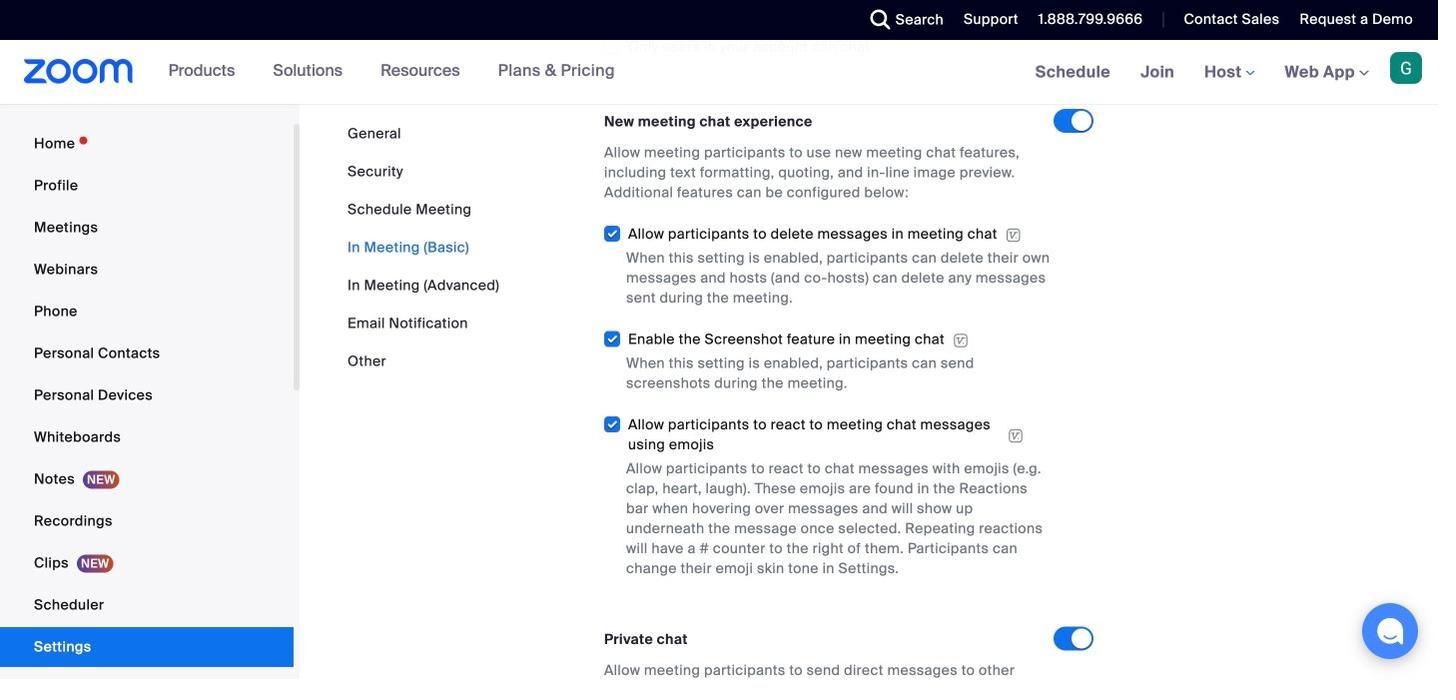 Task type: vqa. For each thing, say whether or not it's contained in the screenshot.
the Bold IMAGE
no



Task type: describe. For each thing, give the bounding box(es) containing it.
product information navigation
[[153, 40, 630, 104]]

0 vertical spatial application
[[998, 223, 1021, 244]]

zoom logo image
[[24, 59, 133, 84]]

personal menu menu
[[0, 124, 294, 679]]

'support version for 'enable the screenshot feature in meeting chat image
[[953, 332, 969, 350]]

meetings navigation
[[1020, 40, 1438, 105]]



Task type: locate. For each thing, give the bounding box(es) containing it.
application
[[998, 223, 1021, 244], [1000, 413, 1024, 455]]

menu bar
[[348, 124, 500, 372]]

open chat image
[[1376, 617, 1404, 645]]

banner
[[0, 40, 1438, 105]]

1 vertical spatial application
[[1000, 413, 1024, 455]]

profile picture image
[[1390, 52, 1422, 84]]



